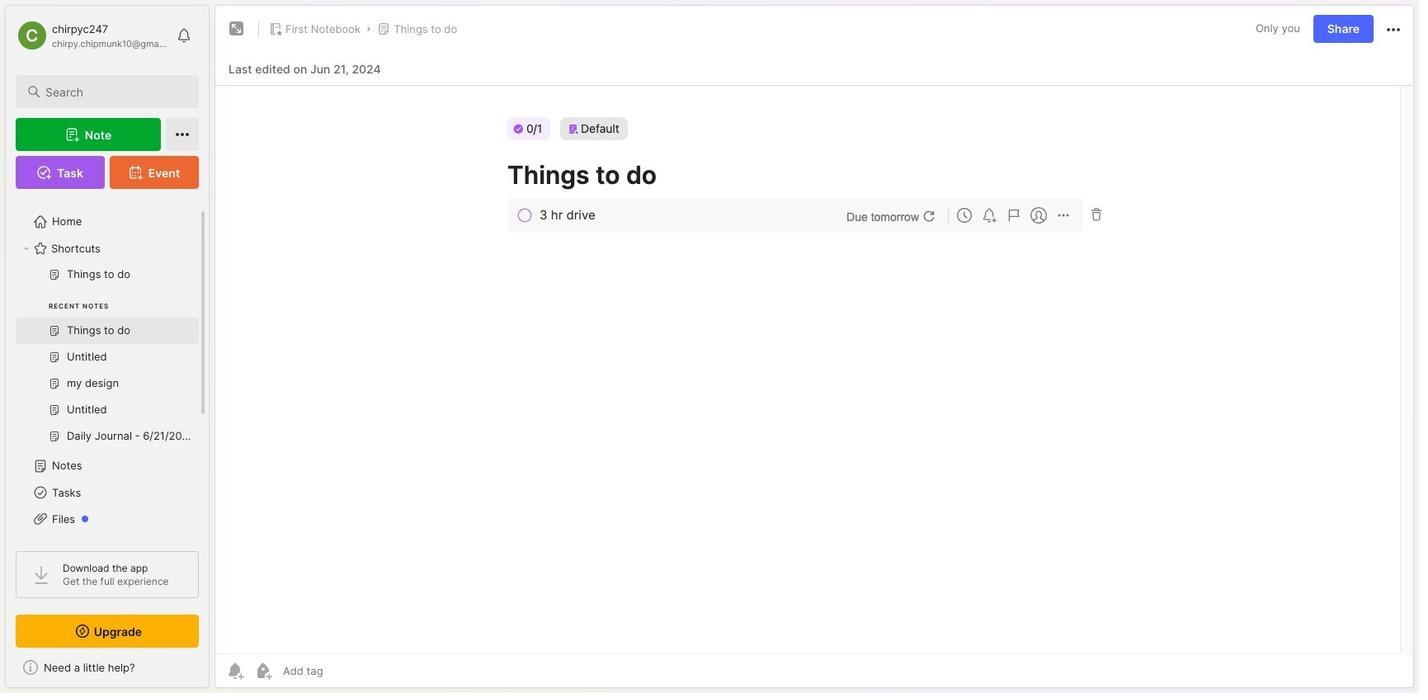 Task type: locate. For each thing, give the bounding box(es) containing it.
Account field
[[16, 19, 168, 52]]

Search text field
[[45, 84, 184, 100]]

Add tag field
[[281, 664, 406, 678]]

add a reminder image
[[225, 661, 245, 681]]

NEED A LITTLE HELP? field
[[6, 654, 209, 681]]

None search field
[[45, 82, 184, 102]]

main element
[[0, 0, 215, 693]]

group
[[16, 262, 199, 460]]

more actions image
[[1384, 20, 1404, 39]]



Task type: vqa. For each thing, say whether or not it's contained in the screenshot.
Add a reminder icon
yes



Task type: describe. For each thing, give the bounding box(es) containing it.
click to collapse image
[[203, 660, 215, 680]]

add tag image
[[253, 661, 273, 681]]

expand note image
[[227, 19, 247, 39]]

none search field inside main element
[[45, 82, 184, 102]]

note window element
[[215, 5, 1415, 692]]

More actions field
[[1384, 18, 1404, 39]]

group inside main element
[[16, 262, 199, 460]]

Note Editor text field
[[215, 85, 1414, 654]]



